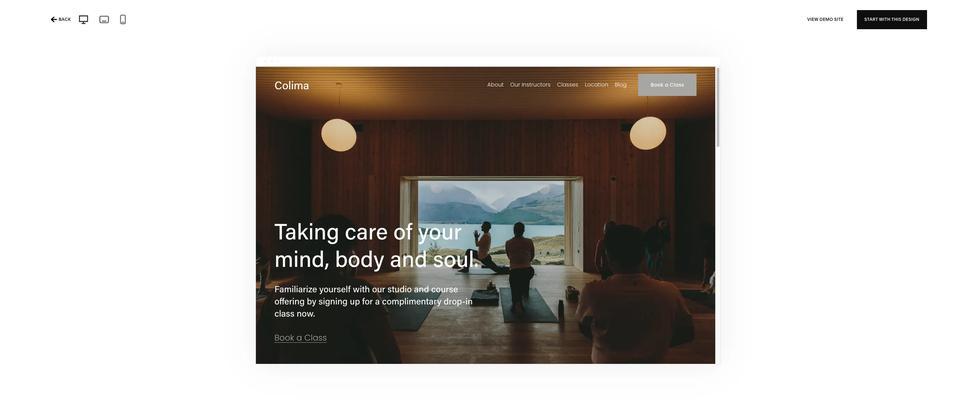 Task type: vqa. For each thing, say whether or not it's contained in the screenshot.
Website
yes



Task type: locate. For each thing, give the bounding box(es) containing it.
0 vertical spatial templates
[[276, 107, 300, 113]]

1 vertical spatial )
[[265, 221, 268, 230]]

fitness
[[496, 117, 513, 124], [244, 198, 262, 204], [191, 221, 217, 230]]

nature
[[489, 107, 505, 113]]

1 horizontal spatial )
[[779, 83, 780, 88]]

need
[[643, 41, 656, 48]]

with
[[241, 55, 277, 77]]

site
[[835, 17, 845, 22]]

demo
[[820, 17, 834, 22]]

2 vertical spatial fitness
[[191, 221, 217, 230]]

0 vertical spatial (
[[773, 83, 774, 88]]

bogart
[[599, 361, 623, 368]]

fitness down template at the left
[[191, 221, 217, 230]]

media
[[416, 117, 431, 124]]

&
[[505, 97, 508, 103], [506, 107, 509, 113], [277, 117, 281, 124], [432, 117, 435, 124], [371, 128, 374, 134], [286, 138, 289, 145], [291, 149, 294, 155], [443, 149, 446, 155]]

0 horizontal spatial fitness
[[191, 221, 217, 230]]

templates for fitness
[[219, 221, 257, 230]]

online
[[717, 41, 733, 48]]

0 horizontal spatial )
[[265, 221, 268, 230]]

favorites
[[747, 83, 771, 88]]

( down fitness (8) "link" on the left of page
[[258, 221, 261, 230]]

view demo site
[[808, 17, 845, 22]]

squarespace logo link
[[14, 8, 204, 20]]

fashion link
[[343, 97, 368, 103]]

this
[[892, 17, 902, 22]]

2
[[775, 83, 778, 88]]

scheduling
[[202, 138, 228, 144]]

entertainment
[[343, 149, 375, 155]]

preview template on a mobile device image
[[118, 14, 128, 25]]

home & decor link
[[489, 97, 530, 103]]

store
[[218, 96, 230, 102]]

template
[[198, 198, 219, 204]]

1 horizontal spatial a
[[758, 41, 761, 48]]

portfolio
[[662, 41, 685, 48]]

( left 2
[[773, 83, 774, 88]]

travel link
[[416, 97, 437, 103]]

0 horizontal spatial (
[[258, 221, 261, 230]]

a right or
[[758, 41, 761, 48]]

events link
[[416, 128, 438, 134]]

0 vertical spatial )
[[779, 83, 780, 88]]

& right health
[[286, 138, 289, 145]]

started.
[[705, 54, 725, 61]]

1 horizontal spatial design
[[904, 17, 920, 22]]

1 vertical spatial design
[[282, 117, 298, 124]]

you left need
[[632, 41, 641, 48]]

start with this design button
[[858, 10, 928, 29]]

fitness for fitness
[[496, 117, 513, 124]]

all
[[270, 107, 275, 113]]

food
[[343, 138, 355, 145]]

yours
[[191, 55, 238, 77]]

a
[[658, 41, 661, 48], [758, 41, 761, 48]]

fitness templates ( 8 )
[[191, 221, 268, 230]]

(8)
[[263, 198, 269, 204]]

) down (8)
[[265, 221, 268, 230]]

online
[[202, 96, 217, 102]]

& right nature
[[506, 107, 509, 113]]

community & non-profits link
[[343, 128, 408, 134]]

health & beauty
[[270, 138, 306, 145]]

design right this
[[904, 17, 920, 22]]

profits
[[387, 128, 401, 134]]

0 horizontal spatial templates
[[219, 221, 257, 230]]

start
[[865, 17, 879, 22]]

1 vertical spatial fitness
[[244, 198, 262, 204]]

templates
[[276, 107, 300, 113], [219, 221, 257, 230]]

1 vertical spatial templates
[[219, 221, 257, 230]]

0 vertical spatial design
[[904, 17, 920, 22]]

& for animals
[[506, 107, 509, 113]]

restaurants
[[416, 107, 443, 113]]

& for non-
[[371, 128, 374, 134]]

) right 2
[[779, 83, 780, 88]]

fitness left (8)
[[244, 198, 262, 204]]

topic
[[270, 85, 282, 90]]

fitness (8) , portfolio (35)
[[244, 198, 302, 204]]

view
[[808, 17, 819, 22]]

animals
[[510, 107, 529, 113]]

( for 2
[[773, 83, 774, 88]]

fitness for fitness (8) , portfolio (35)
[[244, 198, 262, 204]]

1 a from the left
[[658, 41, 661, 48]]

you left can
[[647, 48, 657, 55]]

& for podcasts
[[432, 117, 435, 124]]

professional services link
[[343, 107, 398, 113]]

0 vertical spatial fitness
[[496, 117, 513, 124]]

templates down popular designs on the left
[[276, 107, 300, 113]]

& for beauty
[[286, 138, 289, 145]]

a right need
[[658, 41, 661, 48]]

cv
[[295, 149, 302, 155]]

0 horizontal spatial a
[[658, 41, 661, 48]]

& for decor
[[505, 97, 508, 103]]

templates left 8
[[219, 221, 257, 230]]

design down all templates link
[[282, 117, 298, 124]]

bogart element
[[600, 238, 780, 354]]

43
[[191, 198, 197, 204]]

1 horizontal spatial templates
[[276, 107, 300, 113]]

nature & animals link
[[489, 107, 536, 113]]

design inside button
[[904, 17, 920, 22]]

8
[[261, 221, 265, 230]]

) for fitness templates ( 8 )
[[265, 221, 268, 230]]

2 horizontal spatial fitness
[[496, 117, 513, 124]]

local business link
[[343, 117, 384, 124]]

squarespace logo image
[[14, 8, 95, 20]]

business
[[356, 117, 377, 124]]

or
[[751, 41, 756, 48]]

& right art
[[277, 117, 281, 124]]

local
[[343, 117, 355, 124]]

1 horizontal spatial (
[[773, 83, 774, 88]]

& left non-
[[371, 128, 374, 134]]

one
[[202, 148, 211, 155]]

media & podcasts
[[416, 117, 457, 124]]

weddings link
[[416, 138, 446, 145]]

design
[[904, 17, 920, 22], [282, 117, 298, 124]]

bogart image
[[600, 238, 780, 354]]

fitness down nature & animals
[[496, 117, 513, 124]]

& left cv
[[291, 149, 294, 155]]

klipsan element
[[192, 238, 372, 400]]

local business
[[343, 117, 377, 124]]

health & beauty link
[[270, 138, 313, 145]]

with
[[880, 17, 891, 22]]

1 vertical spatial (
[[258, 221, 261, 230]]

1 horizontal spatial fitness
[[244, 198, 262, 204]]

& right "media"
[[432, 117, 435, 124]]

& right home
[[505, 97, 508, 103]]

my favorites ( 2 )
[[739, 83, 780, 88]]

to
[[688, 54, 694, 61]]

website
[[638, 54, 659, 61]]

0 horizontal spatial design
[[282, 117, 298, 124]]

fitness (8) link
[[244, 198, 269, 204]]

community & non-profits
[[343, 128, 401, 134]]



Task type: describe. For each thing, give the bounding box(es) containing it.
templates
[[660, 54, 687, 61]]

fitness for fitness templates ( 8 )
[[191, 221, 217, 230]]

templates for all
[[276, 107, 300, 113]]

portfolio
[[272, 198, 292, 204]]

store,
[[735, 41, 750, 48]]

blog,
[[633, 48, 646, 55]]

memberships
[[202, 117, 233, 123]]

fashion
[[343, 97, 361, 103]]

use
[[669, 48, 678, 55]]

2 a from the left
[[758, 41, 761, 48]]

personal & cv link
[[270, 149, 309, 155]]

& for design
[[277, 117, 281, 124]]

photography link
[[270, 128, 306, 134]]

portfolio (35) link
[[272, 198, 302, 204]]

1 horizontal spatial you
[[647, 48, 657, 55]]

make any template yours with ease.
[[191, 38, 353, 77]]

0 horizontal spatial you
[[632, 41, 641, 48]]

responsive
[[608, 54, 637, 61]]

ease.
[[281, 55, 325, 77]]

an
[[709, 41, 716, 48]]

all templates
[[270, 107, 300, 113]]

estate
[[427, 149, 441, 155]]

health
[[270, 138, 284, 145]]

my favorites ( 2 ) link
[[728, 81, 780, 91]]

colima image
[[396, 238, 576, 400]]

art & design
[[270, 117, 298, 124]]

nature & animals
[[489, 107, 529, 113]]

home
[[489, 97, 504, 103]]

any
[[241, 38, 271, 59]]

whether you need a portfolio website, an online store, or a personal blog, you can use squarespace's customizable and responsive website templates to get started.
[[608, 41, 767, 61]]

back
[[59, 17, 71, 22]]

& right estate
[[443, 149, 446, 155]]

community
[[343, 128, 369, 134]]

events
[[416, 128, 431, 134]]

designs
[[288, 97, 307, 103]]

start with this design
[[865, 17, 920, 22]]

beauty
[[290, 138, 306, 145]]

page
[[213, 148, 224, 155]]

template
[[275, 38, 350, 59]]

make
[[191, 38, 237, 59]]

art & design link
[[270, 117, 305, 124]]

) for my favorites ( 2 )
[[779, 83, 780, 88]]

entertainment link
[[343, 149, 382, 155]]

back button
[[49, 12, 73, 27]]

( for 8
[[258, 221, 261, 230]]

art
[[270, 117, 276, 124]]

popular
[[270, 97, 287, 103]]

online store
[[202, 96, 230, 102]]

,
[[269, 198, 271, 204]]

non-
[[375, 128, 387, 134]]

professional services
[[343, 107, 391, 113]]

preview template on a tablet device image
[[98, 14, 111, 25]]

43 template matches
[[191, 198, 241, 204]]

popular designs link
[[270, 97, 314, 103]]

travel
[[416, 97, 430, 103]]

personal
[[270, 149, 289, 155]]

can
[[658, 48, 668, 55]]

photography
[[270, 128, 299, 134]]

matches
[[221, 198, 241, 204]]

weddings
[[416, 138, 440, 145]]

food link
[[343, 138, 362, 145]]

real estate & properties link
[[416, 149, 478, 155]]

real
[[416, 149, 426, 155]]

my
[[739, 83, 746, 88]]

decor
[[509, 97, 523, 103]]

& for cv
[[291, 149, 294, 155]]

real estate & properties
[[416, 149, 471, 155]]

professional
[[343, 107, 371, 113]]

squarespace's
[[680, 48, 719, 55]]

all templates link
[[270, 107, 307, 113]]

klipsan image
[[192, 238, 372, 400]]

colima element
[[396, 238, 576, 400]]

and
[[757, 48, 767, 55]]

website,
[[686, 41, 708, 48]]

personal & cv
[[270, 149, 302, 155]]

popular designs
[[270, 97, 307, 103]]

services
[[372, 107, 391, 113]]

properties
[[447, 149, 471, 155]]

personal
[[608, 48, 631, 55]]

get
[[695, 54, 704, 61]]

podcasts
[[436, 117, 457, 124]]

preview template on a desktop device image
[[76, 14, 91, 25]]



